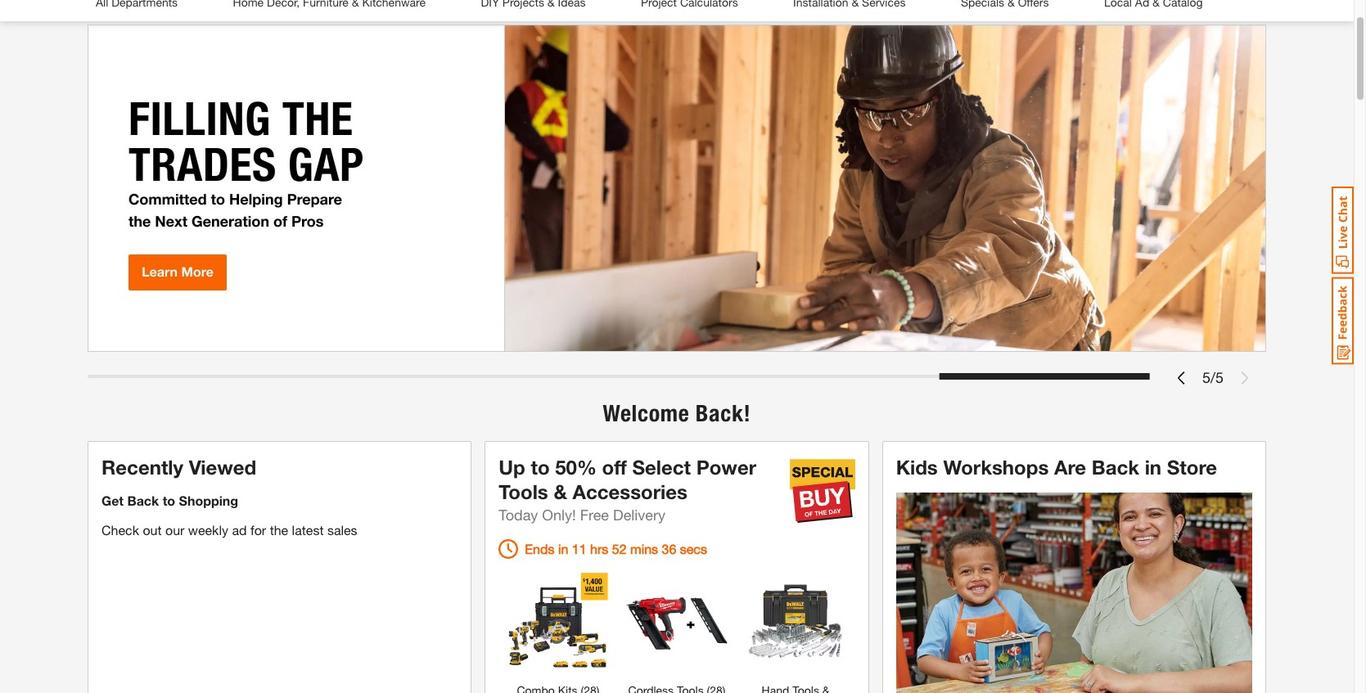Task type: vqa. For each thing, say whether or not it's contained in the screenshot.
Questions to the bottom
no



Task type: locate. For each thing, give the bounding box(es) containing it.
the
[[270, 522, 288, 538]]

off
[[602, 456, 627, 479]]

1 horizontal spatial 5
[[1216, 369, 1224, 387]]

in left 11
[[558, 541, 569, 556]]

0 horizontal spatial back
[[127, 493, 159, 508]]

0 vertical spatial back
[[1092, 456, 1140, 479]]

1 5 from the left
[[1203, 369, 1211, 387]]

1 vertical spatial to
[[163, 493, 175, 508]]

0 vertical spatial in
[[1145, 456, 1162, 479]]

1 horizontal spatial to
[[531, 456, 550, 479]]

52
[[612, 541, 627, 556]]

up
[[499, 456, 526, 479]]

cordless tools product image image
[[626, 572, 728, 674]]

5
[[1203, 369, 1211, 387], [1216, 369, 1224, 387]]

back
[[1092, 456, 1140, 479], [127, 493, 159, 508]]

weekly
[[188, 522, 228, 538]]

recently viewed
[[102, 456, 257, 479]]

recently
[[102, 456, 183, 479]]

store
[[1167, 456, 1218, 479]]

secs
[[680, 541, 707, 556]]

previous slide image
[[1175, 371, 1188, 385]]

5 left the this is the last slide image
[[1216, 369, 1224, 387]]

workshops
[[944, 456, 1049, 479]]

0 horizontal spatial to
[[163, 493, 175, 508]]

kids workshops are back in store
[[896, 456, 1218, 479]]

viewed
[[189, 456, 257, 479]]

5 right previous slide image
[[1203, 369, 1211, 387]]

0 horizontal spatial 5
[[1203, 369, 1211, 387]]

tools
[[499, 480, 548, 503]]

0 vertical spatial to
[[531, 456, 550, 479]]

11
[[572, 541, 587, 556]]

in
[[1145, 456, 1162, 479], [558, 541, 569, 556]]

back right 'are'
[[1092, 456, 1140, 479]]

to up our
[[163, 493, 175, 508]]

accessories
[[573, 480, 688, 503]]

to
[[531, 456, 550, 479], [163, 493, 175, 508]]

special buy logo image
[[790, 458, 855, 524]]

0 horizontal spatial in
[[558, 541, 569, 556]]

hand tools & accessories product image image
[[745, 572, 847, 674]]

in left the store
[[1145, 456, 1162, 479]]

&
[[554, 480, 567, 503]]

power
[[697, 456, 757, 479]]

free delivery
[[580, 506, 666, 524]]

to right up
[[531, 456, 550, 479]]

combo kits product image image
[[508, 572, 609, 674]]

live chat image
[[1332, 187, 1354, 274]]

/
[[1211, 369, 1216, 387]]

out
[[143, 522, 162, 538]]

welcome
[[603, 399, 690, 427]]

1 horizontal spatial back
[[1092, 456, 1140, 479]]

back right get
[[127, 493, 159, 508]]

5 / 5
[[1203, 369, 1224, 387]]

select
[[633, 456, 691, 479]]

get
[[102, 493, 124, 508]]



Task type: describe. For each thing, give the bounding box(es) containing it.
50%
[[555, 456, 597, 479]]

mins
[[630, 541, 658, 556]]

this is the last slide image
[[1239, 371, 1252, 385]]

today only!
[[499, 506, 576, 524]]

image for filling the trades gap committed to helping prepare  the next generation of pros image
[[88, 25, 1267, 352]]

for
[[251, 522, 266, 538]]

2 5 from the left
[[1216, 369, 1224, 387]]

check
[[102, 522, 139, 538]]

ad
[[232, 522, 247, 538]]

hrs
[[590, 541, 609, 556]]

up to 50% off select power tools & accessories today only! free delivery
[[499, 456, 757, 524]]

shopping
[[179, 493, 238, 508]]

to inside up to 50% off select power tools & accessories today only! free delivery
[[531, 456, 550, 479]]

ends
[[525, 541, 555, 556]]

check out our weekly ad for the latest sales
[[102, 522, 358, 538]]

sales
[[327, 522, 358, 538]]

get back to shopping
[[102, 493, 238, 508]]

our
[[165, 522, 185, 538]]

feedback link image
[[1332, 277, 1354, 365]]

37
[[662, 541, 677, 556]]

1 vertical spatial in
[[558, 541, 569, 556]]

welcome back!
[[603, 399, 751, 427]]

1 horizontal spatial in
[[1145, 456, 1162, 479]]

latest
[[292, 522, 324, 538]]

1 vertical spatial back
[[127, 493, 159, 508]]

are
[[1055, 456, 1087, 479]]

kids workshops image
[[896, 493, 1253, 693]]

ends in 11 hrs 52 mins 37 secs
[[525, 541, 707, 556]]

back!
[[696, 399, 751, 427]]

kids
[[896, 456, 938, 479]]



